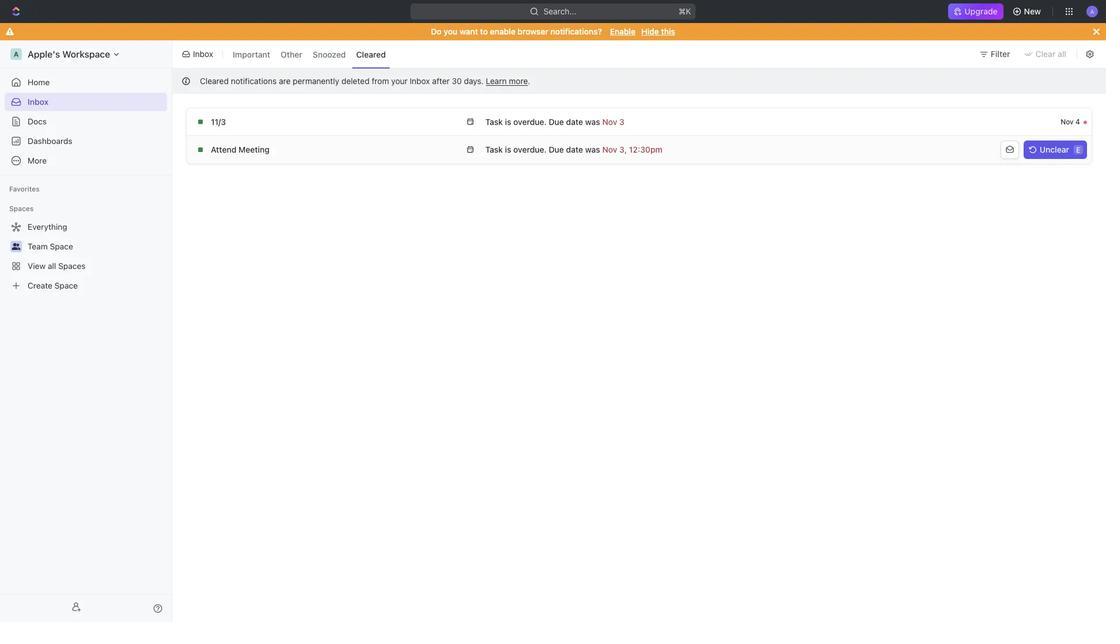 Task type: locate. For each thing, give the bounding box(es) containing it.
tab list
[[227, 38, 392, 70]]

inbox link
[[5, 93, 167, 111]]

meeting
[[239, 145, 270, 154]]

your
[[391, 76, 408, 86]]

tree inside the sidebar navigation
[[5, 218, 167, 295]]

apple's workspace
[[28, 49, 110, 60]]

1 vertical spatial all
[[48, 261, 56, 271]]

create space link
[[5, 277, 165, 295]]

inbox
[[193, 49, 213, 59], [410, 76, 430, 86], [28, 97, 48, 107]]

snoozed
[[313, 49, 346, 59]]

1 vertical spatial nov
[[1061, 146, 1074, 154]]

1 horizontal spatial all
[[1058, 49, 1067, 59]]

attend
[[211, 145, 236, 154]]

0 horizontal spatial inbox
[[28, 97, 48, 107]]

home
[[28, 78, 50, 87]]

a
[[1091, 8, 1095, 15], [14, 50, 19, 58]]

space down view all spaces
[[55, 281, 78, 290]]

permanently
[[293, 76, 339, 86]]

1 horizontal spatial inbox
[[193, 49, 213, 59]]

new button
[[1008, 2, 1048, 21]]

all right view
[[48, 261, 56, 271]]

search...
[[544, 7, 577, 16]]

0 horizontal spatial all
[[48, 261, 56, 271]]

0 vertical spatial a
[[1091, 8, 1095, 15]]

e
[[1077, 146, 1081, 154]]

1 vertical spatial cleared
[[200, 76, 229, 86]]

sidebar navigation
[[0, 40, 175, 622]]

1 nov from the top
[[1061, 118, 1074, 126]]

nov left 3
[[1061, 146, 1074, 154]]

0 horizontal spatial cleared
[[200, 76, 229, 86]]

upgrade link
[[949, 3, 1004, 20]]

team space
[[28, 242, 73, 251]]

want
[[460, 27, 478, 36]]

1 horizontal spatial cleared
[[356, 49, 386, 59]]

snoozed button
[[309, 45, 350, 63]]

all right the clear
[[1058, 49, 1067, 59]]

cleared for cleared
[[356, 49, 386, 59]]

other button
[[277, 45, 306, 63]]

spaces down favorites 'button'
[[9, 205, 34, 213]]

tree
[[5, 218, 167, 295]]

space up view all spaces
[[50, 242, 73, 251]]

all inside view all spaces link
[[48, 261, 56, 271]]

inbox down home
[[28, 97, 48, 107]]

1 horizontal spatial a
[[1091, 8, 1095, 15]]

days.
[[464, 76, 484, 86]]

filter button
[[975, 45, 1017, 63]]

space
[[50, 242, 73, 251], [55, 281, 78, 290]]

new
[[1024, 7, 1041, 16]]

0 horizontal spatial a
[[14, 50, 19, 58]]

2 horizontal spatial inbox
[[410, 76, 430, 86]]

everything link
[[5, 218, 165, 236]]

0 horizontal spatial spaces
[[9, 205, 34, 213]]

nov left 4
[[1061, 118, 1074, 126]]

favorites button
[[5, 182, 44, 196]]

0 vertical spatial spaces
[[9, 205, 34, 213]]

all inside clear all button
[[1058, 49, 1067, 59]]

⌘k
[[679, 7, 691, 16]]

learn more link
[[486, 76, 528, 86]]

apple's
[[28, 49, 60, 60]]

2 nov from the top
[[1061, 146, 1074, 154]]

0 vertical spatial all
[[1058, 49, 1067, 59]]

1 vertical spatial space
[[55, 281, 78, 290]]

0 vertical spatial inbox
[[193, 49, 213, 59]]

cleared for cleared notifications are permanently deleted from your inbox after 30 days. learn more .
[[200, 76, 229, 86]]

tree containing everything
[[5, 218, 167, 295]]

from
[[372, 76, 389, 86]]

upgrade
[[965, 7, 998, 16]]

cleared left notifications
[[200, 76, 229, 86]]

0 vertical spatial cleared
[[356, 49, 386, 59]]

all
[[1058, 49, 1067, 59], [48, 261, 56, 271]]

inbox right your
[[410, 76, 430, 86]]

docs link
[[5, 112, 167, 131]]

notifications?
[[551, 27, 602, 36]]

nov for attend meeting
[[1061, 146, 1074, 154]]

dashboards link
[[5, 132, 167, 150]]

create
[[28, 281, 52, 290]]

1 vertical spatial a
[[14, 50, 19, 58]]

nov 3
[[1061, 146, 1081, 154]]

cleared up 'cleared notifications are permanently deleted from your inbox after 30 days. learn more .'
[[356, 49, 386, 59]]

learn
[[486, 76, 507, 86]]

0 vertical spatial nov
[[1061, 118, 1074, 126]]

notifications
[[231, 76, 277, 86]]

all for view
[[48, 261, 56, 271]]

cleared inside button
[[356, 49, 386, 59]]

1 vertical spatial spaces
[[58, 261, 86, 271]]

0 vertical spatial space
[[50, 242, 73, 251]]

unread image
[[1084, 149, 1087, 152]]

filter
[[991, 49, 1011, 59]]

clear all
[[1036, 49, 1067, 59]]

user group image
[[12, 243, 20, 250]]

a button
[[1083, 2, 1102, 21]]

dashboards
[[28, 136, 72, 146]]

1 vertical spatial inbox
[[410, 76, 430, 86]]

workspace
[[62, 49, 110, 60]]

a inside dropdown button
[[1091, 8, 1095, 15]]

inbox left important button
[[193, 49, 213, 59]]

important button
[[229, 45, 274, 63]]

apple's workspace, , element
[[10, 48, 22, 60]]

spaces
[[9, 205, 34, 213], [58, 261, 86, 271]]

to
[[480, 27, 488, 36]]

1 horizontal spatial spaces
[[58, 261, 86, 271]]

30
[[452, 76, 462, 86]]

spaces up create space link
[[58, 261, 86, 271]]

team
[[28, 242, 48, 251]]

nov for 11/3
[[1061, 118, 1074, 126]]

more
[[509, 76, 528, 86]]

cleared
[[356, 49, 386, 59], [200, 76, 229, 86]]

you
[[444, 27, 458, 36]]

nov
[[1061, 118, 1074, 126], [1061, 146, 1074, 154]]

more
[[28, 156, 47, 165]]

2 vertical spatial inbox
[[28, 97, 48, 107]]

create space
[[28, 281, 78, 290]]

.
[[528, 76, 530, 86]]

do you want to enable browser notifications? enable hide this
[[431, 27, 675, 36]]



Task type: vqa. For each thing, say whether or not it's contained in the screenshot.
GRID
no



Task type: describe. For each thing, give the bounding box(es) containing it.
space for team space
[[50, 242, 73, 251]]

view all spaces link
[[5, 257, 165, 275]]

spaces inside view all spaces link
[[58, 261, 86, 271]]

are
[[279, 76, 291, 86]]

this
[[661, 27, 675, 36]]

a inside navigation
[[14, 50, 19, 58]]

11/3
[[211, 117, 226, 126]]

hide
[[642, 27, 659, 36]]

attend meeting
[[211, 145, 270, 154]]

enable
[[490, 27, 516, 36]]

4
[[1076, 118, 1081, 126]]

docs
[[28, 117, 47, 126]]

view
[[28, 261, 46, 271]]

nov 4
[[1061, 118, 1081, 126]]

unclear
[[1040, 145, 1070, 154]]

after
[[432, 76, 450, 86]]

team space link
[[28, 237, 165, 256]]

clear all button
[[1020, 45, 1074, 63]]

home link
[[5, 73, 167, 92]]

everything
[[28, 222, 67, 232]]

inbox inside the sidebar navigation
[[28, 97, 48, 107]]

other
[[281, 49, 302, 59]]

view all spaces
[[28, 261, 86, 271]]

unread image
[[1084, 121, 1087, 124]]

favorites
[[9, 185, 40, 193]]

cleared notifications are permanently deleted from your inbox after 30 days. learn more .
[[200, 76, 530, 86]]

important
[[233, 49, 270, 59]]

all for clear
[[1058, 49, 1067, 59]]

clear
[[1036, 49, 1056, 59]]

space for create space
[[55, 281, 78, 290]]

browser
[[518, 27, 549, 36]]

cleared button
[[352, 45, 390, 63]]

more button
[[5, 152, 167, 170]]

tab list containing important
[[227, 38, 392, 70]]

deleted
[[342, 76, 370, 86]]

enable
[[610, 27, 636, 36]]

do
[[431, 27, 442, 36]]

3
[[1076, 146, 1081, 154]]



